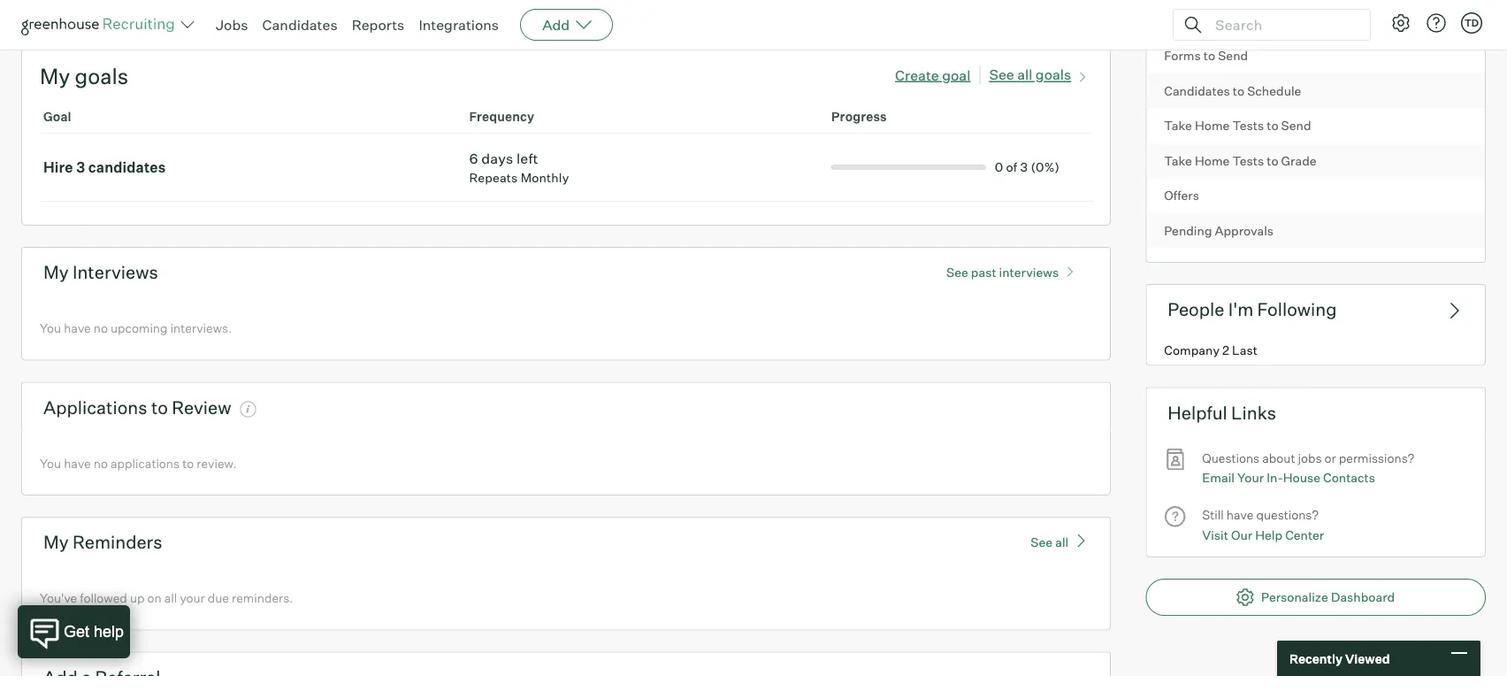 Task type: describe. For each thing, give the bounding box(es) containing it.
house
[[1284, 470, 1321, 486]]

past
[[972, 265, 997, 280]]

company 2 last
[[1165, 343, 1258, 358]]

in-
[[1267, 470, 1284, 486]]

see all goals
[[990, 66, 1072, 84]]

forms to send
[[1165, 48, 1249, 64]]

links
[[1232, 402, 1277, 424]]

see past interviews
[[947, 265, 1060, 280]]

my reminders
[[43, 532, 163, 554]]

needs decision
[[1165, 13, 1255, 29]]

on
[[147, 591, 162, 606]]

upcoming
[[111, 321, 168, 336]]

1 horizontal spatial 3
[[1021, 160, 1029, 175]]

configure image
[[1391, 12, 1412, 34]]

people i'm following
[[1168, 299, 1338, 321]]

interviews
[[1000, 265, 1060, 280]]

applications
[[111, 456, 180, 471]]

see for my reminders
[[1031, 535, 1053, 550]]

(0%)
[[1031, 160, 1060, 175]]

see all goals link
[[990, 63, 1093, 84]]

take home tests to grade
[[1165, 153, 1317, 169]]

you've
[[40, 591, 77, 606]]

company
[[1165, 343, 1220, 358]]

integrations link
[[419, 16, 499, 34]]

personalize dashboard link
[[1146, 579, 1487, 616]]

0 horizontal spatial send
[[1219, 48, 1249, 64]]

candidates for candidates to schedule
[[1165, 83, 1231, 99]]

interviews.
[[170, 321, 232, 336]]

questions about jobs or permissions? email your in-house contacts
[[1203, 450, 1415, 486]]

viewed
[[1346, 651, 1391, 666]]

frequency
[[469, 109, 535, 125]]

have for applications
[[64, 456, 91, 471]]

all for see all goals
[[1018, 66, 1033, 84]]

to up take home tests to send
[[1233, 83, 1245, 99]]

6
[[469, 150, 478, 168]]

pending approvals
[[1165, 223, 1274, 239]]

goal
[[43, 109, 71, 125]]

no for upcoming
[[94, 321, 108, 336]]

0 horizontal spatial 3
[[76, 159, 85, 177]]

interviews
[[73, 262, 158, 284]]

2
[[1223, 343, 1230, 358]]

forms to send link
[[1147, 39, 1486, 74]]

you have no applications to review.
[[40, 456, 237, 471]]

people i'm following link
[[1146, 285, 1487, 334]]

i'm
[[1229, 299, 1254, 321]]

review
[[172, 397, 231, 419]]

to left review
[[151, 397, 168, 419]]

reminders
[[73, 532, 163, 554]]

visit
[[1203, 528, 1229, 543]]

0 horizontal spatial goals
[[75, 63, 128, 90]]

recently viewed
[[1290, 651, 1391, 666]]

schedule
[[1248, 83, 1302, 99]]

helpful links
[[1168, 402, 1277, 424]]

6 days left repeats monthly
[[469, 150, 569, 186]]

my goals
[[40, 63, 128, 90]]

see all link
[[1031, 532, 1090, 550]]

create goal link
[[896, 66, 990, 84]]

email
[[1203, 470, 1235, 486]]

td
[[1465, 17, 1480, 29]]

see past interviews link
[[938, 257, 1090, 280]]

take for take home tests to grade
[[1165, 153, 1193, 169]]

tests for send
[[1233, 118, 1265, 134]]

visit our help center link
[[1203, 526, 1325, 546]]

candidates for candidates
[[262, 16, 338, 34]]

review.
[[197, 456, 237, 471]]

pending
[[1165, 223, 1213, 239]]

jobs
[[216, 16, 248, 34]]

my for my reminders
[[43, 532, 69, 554]]

due
[[208, 591, 229, 606]]

your
[[1238, 470, 1265, 486]]

still
[[1203, 508, 1225, 523]]

company 2 last link
[[1147, 334, 1486, 365]]

candidates
[[88, 159, 166, 177]]

about
[[1263, 450, 1296, 466]]

you have no upcoming interviews.
[[40, 321, 232, 336]]

candidates to schedule link
[[1147, 74, 1486, 109]]

questions
[[1203, 450, 1260, 466]]

goal
[[943, 66, 971, 84]]

td button
[[1462, 12, 1483, 34]]

helpful
[[1168, 402, 1228, 424]]

personalize
[[1262, 590, 1329, 605]]

see for my interviews
[[947, 265, 969, 280]]

pending approvals link
[[1147, 213, 1486, 248]]

offers link
[[1147, 178, 1486, 213]]

contacts
[[1324, 470, 1376, 486]]



Task type: vqa. For each thing, say whether or not it's contained in the screenshot.
second TESTS
yes



Task type: locate. For each thing, give the bounding box(es) containing it.
2 you from the top
[[40, 456, 61, 471]]

followed
[[80, 591, 127, 606]]

0 vertical spatial home
[[1195, 118, 1230, 134]]

1 vertical spatial no
[[94, 456, 108, 471]]

see
[[990, 66, 1015, 84], [947, 265, 969, 280], [1031, 535, 1053, 550]]

grade
[[1282, 153, 1317, 169]]

candidates link
[[262, 16, 338, 34]]

create
[[896, 66, 940, 84]]

repeats
[[469, 171, 518, 186]]

0 horizontal spatial see
[[947, 265, 969, 280]]

candidates down forms to send
[[1165, 83, 1231, 99]]

1 vertical spatial all
[[1056, 535, 1069, 550]]

no for applications
[[94, 456, 108, 471]]

have for visit
[[1227, 508, 1254, 523]]

take up offers at top
[[1165, 153, 1193, 169]]

0 vertical spatial send
[[1219, 48, 1249, 64]]

reports link
[[352, 16, 405, 34]]

see all
[[1031, 535, 1069, 550]]

2 horizontal spatial all
[[1056, 535, 1069, 550]]

home
[[1195, 118, 1230, 134], [1195, 153, 1230, 169]]

2 horizontal spatial see
[[1031, 535, 1053, 550]]

0 vertical spatial all
[[1018, 66, 1033, 84]]

have
[[64, 321, 91, 336], [64, 456, 91, 471], [1227, 508, 1254, 523]]

goals
[[75, 63, 128, 90], [1036, 66, 1072, 84]]

have down my interviews
[[64, 321, 91, 336]]

approvals
[[1216, 223, 1274, 239]]

offers
[[1165, 188, 1200, 204]]

last
[[1233, 343, 1258, 358]]

my left interviews
[[43, 262, 69, 284]]

2 vertical spatial all
[[164, 591, 177, 606]]

have up our
[[1227, 508, 1254, 523]]

send
[[1219, 48, 1249, 64], [1282, 118, 1312, 134]]

to right forms
[[1204, 48, 1216, 64]]

candidates
[[262, 16, 338, 34], [1165, 83, 1231, 99]]

1 vertical spatial take
[[1165, 153, 1193, 169]]

or
[[1325, 450, 1337, 466]]

send up grade on the right of page
[[1282, 118, 1312, 134]]

take for take home tests to send
[[1165, 118, 1193, 134]]

following
[[1258, 299, 1338, 321]]

my for my interviews
[[43, 262, 69, 284]]

home for take home tests to grade
[[1195, 153, 1230, 169]]

1 vertical spatial home
[[1195, 153, 1230, 169]]

home down take home tests to send
[[1195, 153, 1230, 169]]

forms
[[1165, 48, 1202, 64]]

1 home from the top
[[1195, 118, 1230, 134]]

3
[[76, 159, 85, 177], [1021, 160, 1029, 175]]

1 take from the top
[[1165, 118, 1193, 134]]

you for you have no applications to review.
[[40, 456, 61, 471]]

recently
[[1290, 651, 1343, 666]]

1 horizontal spatial send
[[1282, 118, 1312, 134]]

no left upcoming
[[94, 321, 108, 336]]

1 vertical spatial have
[[64, 456, 91, 471]]

to down schedule
[[1267, 118, 1279, 134]]

1 horizontal spatial see
[[990, 66, 1015, 84]]

2 tests from the top
[[1233, 153, 1265, 169]]

1 horizontal spatial all
[[1018, 66, 1033, 84]]

0 horizontal spatial all
[[164, 591, 177, 606]]

send up candidates to schedule
[[1219, 48, 1249, 64]]

candidates to schedule
[[1165, 83, 1302, 99]]

0 vertical spatial no
[[94, 321, 108, 336]]

of
[[1007, 160, 1018, 175]]

questions?
[[1257, 508, 1319, 523]]

progress
[[832, 109, 887, 125]]

days
[[482, 150, 514, 168]]

you down my interviews
[[40, 321, 61, 336]]

take down candidates to schedule
[[1165, 118, 1193, 134]]

personalize dashboard
[[1262, 590, 1396, 605]]

monthly
[[521, 171, 569, 186]]

decision
[[1205, 13, 1255, 29]]

have inside still have questions? visit our help center
[[1227, 508, 1254, 523]]

take home tests to grade link
[[1147, 144, 1486, 178]]

take home tests to send link
[[1147, 109, 1486, 144]]

1 vertical spatial see
[[947, 265, 969, 280]]

tests inside take home tests to grade link
[[1233, 153, 1265, 169]]

applications
[[43, 397, 147, 419]]

0 vertical spatial take
[[1165, 118, 1193, 134]]

tests for grade
[[1233, 153, 1265, 169]]

Search text field
[[1212, 12, 1355, 38]]

to left review.
[[182, 456, 194, 471]]

our
[[1232, 528, 1253, 543]]

you've followed up on all your due reminders.
[[40, 591, 293, 606]]

candidates inside candidates to schedule link
[[1165, 83, 1231, 99]]

home down candidates to schedule
[[1195, 118, 1230, 134]]

greenhouse recruiting image
[[21, 14, 181, 35]]

my up goal
[[40, 63, 70, 90]]

hire 3 candidates
[[43, 159, 166, 177]]

applications to review
[[43, 397, 231, 419]]

my for my goals
[[40, 63, 70, 90]]

needs decision link
[[1147, 4, 1486, 39]]

all inside see all link
[[1056, 535, 1069, 550]]

email your in-house contacts link
[[1203, 468, 1376, 488]]

dashboard
[[1332, 590, 1396, 605]]

no
[[94, 321, 108, 336], [94, 456, 108, 471]]

take home tests to send
[[1165, 118, 1312, 134]]

add
[[543, 16, 570, 34]]

1 vertical spatial you
[[40, 456, 61, 471]]

1 vertical spatial candidates
[[1165, 83, 1231, 99]]

td button
[[1458, 9, 1487, 37]]

you for you have no upcoming interviews.
[[40, 321, 61, 336]]

my up you've
[[43, 532, 69, 554]]

my
[[40, 63, 70, 90], [43, 262, 69, 284], [43, 532, 69, 554]]

jobs
[[1299, 450, 1323, 466]]

2 no from the top
[[94, 456, 108, 471]]

0 vertical spatial candidates
[[262, 16, 338, 34]]

1 no from the top
[[94, 321, 108, 336]]

2 vertical spatial my
[[43, 532, 69, 554]]

0 vertical spatial my
[[40, 63, 70, 90]]

to left grade on the right of page
[[1267, 153, 1279, 169]]

all inside see all goals link
[[1018, 66, 1033, 84]]

1 tests from the top
[[1233, 118, 1265, 134]]

left
[[517, 150, 539, 168]]

3 right of
[[1021, 160, 1029, 175]]

0
[[995, 160, 1004, 175]]

0 vertical spatial see
[[990, 66, 1015, 84]]

tests
[[1233, 118, 1265, 134], [1233, 153, 1265, 169]]

2 vertical spatial see
[[1031, 535, 1053, 550]]

2 home from the top
[[1195, 153, 1230, 169]]

1 vertical spatial tests
[[1233, 153, 1265, 169]]

1 horizontal spatial goals
[[1036, 66, 1072, 84]]

2 vertical spatial have
[[1227, 508, 1254, 523]]

0 horizontal spatial candidates
[[262, 16, 338, 34]]

0 vertical spatial have
[[64, 321, 91, 336]]

people
[[1168, 299, 1225, 321]]

tests down take home tests to send
[[1233, 153, 1265, 169]]

help
[[1256, 528, 1283, 543]]

have for upcoming
[[64, 321, 91, 336]]

you
[[40, 321, 61, 336], [40, 456, 61, 471]]

2 take from the top
[[1165, 153, 1193, 169]]

hire
[[43, 159, 73, 177]]

3 right hire
[[76, 159, 85, 177]]

tests inside take home tests to send link
[[1233, 118, 1265, 134]]

1 horizontal spatial candidates
[[1165, 83, 1231, 99]]

1 vertical spatial my
[[43, 262, 69, 284]]

no left applications
[[94, 456, 108, 471]]

candidates right jobs link
[[262, 16, 338, 34]]

permissions?
[[1340, 450, 1415, 466]]

progress bar
[[832, 165, 987, 171]]

integrations
[[419, 16, 499, 34]]

have down applications
[[64, 456, 91, 471]]

your
[[180, 591, 205, 606]]

you down applications
[[40, 456, 61, 471]]

create goal
[[896, 66, 971, 84]]

0 vertical spatial you
[[40, 321, 61, 336]]

tests up take home tests to grade
[[1233, 118, 1265, 134]]

1 vertical spatial send
[[1282, 118, 1312, 134]]

1 you from the top
[[40, 321, 61, 336]]

all for see all
[[1056, 535, 1069, 550]]

still have questions? visit our help center
[[1203, 508, 1325, 543]]

reports
[[352, 16, 405, 34]]

0 vertical spatial tests
[[1233, 118, 1265, 134]]

needs
[[1165, 13, 1202, 29]]

up
[[130, 591, 145, 606]]

home for take home tests to send
[[1195, 118, 1230, 134]]



